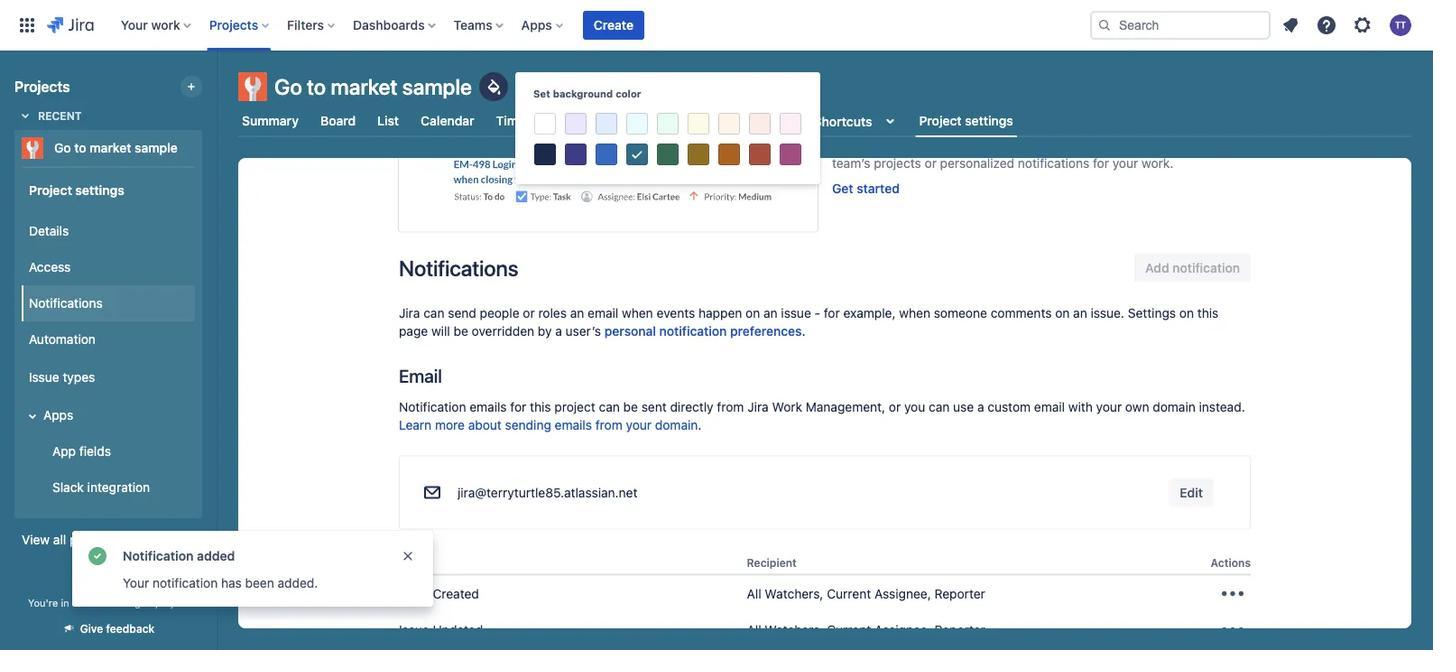 Task type: describe. For each thing, give the bounding box(es) containing it.
all for created
[[747, 586, 762, 601]]

slack
[[52, 480, 84, 495]]

0 vertical spatial project settings
[[920, 113, 1014, 128]]

personal notification preferences .
[[605, 323, 806, 338]]

light-red radio
[[747, 110, 774, 137]]

updates
[[1143, 138, 1190, 153]]

started
[[857, 181, 900, 196]]

reporter for issue updated
[[935, 622, 986, 637]]

sending
[[505, 417, 552, 432]]

1 horizontal spatial .
[[802, 323, 806, 338]]

details link
[[22, 213, 195, 249]]

projects inside stay on top of your work by receiving notifications of updates to your team's projects or personalized notifications for your work.
[[874, 156, 922, 171]]

by inside stay on top of your work by receiving notifications of updates to your team's projects or personalized notifications for your work.
[[978, 138, 992, 153]]

project settings inside group
[[29, 182, 124, 197]]

app fields link
[[33, 433, 195, 469]]

forms link
[[565, 105, 610, 137]]

1 vertical spatial project
[[29, 182, 72, 197]]

for inside the jira can send people or roles an email when events happen on an issue - for example, when someone comments on an issue. settings on this page will be overridden by a user's
[[824, 305, 840, 320]]

current for issue created
[[827, 586, 871, 601]]

light-teal radio
[[624, 110, 651, 137]]

a inside notification emails for this project can be sent directly from jira work management, or you can use a custom email with your own domain instead. learn more about sending emails from your domain .
[[978, 399, 985, 414]]

1 vertical spatial emails
[[555, 417, 592, 432]]

email inside notification emails for this project can be sent directly from jira work management, or you can use a custom email with your own domain instead. learn more about sending emails from your domain .
[[1035, 399, 1065, 414]]

light blue image
[[596, 113, 618, 135]]

comments
[[991, 305, 1052, 320]]

will
[[432, 323, 450, 338]]

events
[[657, 305, 695, 320]]

use
[[954, 399, 974, 414]]

more
[[435, 417, 465, 432]]

been
[[245, 576, 274, 590]]

page
[[399, 323, 428, 338]]

your work
[[121, 18, 180, 33]]

search image
[[1098, 18, 1112, 33]]

assignee, for issue created
[[875, 586, 932, 601]]

expand image
[[22, 405, 43, 427]]

issue updated
[[399, 622, 483, 637]]

notification for notification emails for this project can be sent directly from jira work management, or you can use a custom email with your own domain instead. learn more about sending emails from your domain .
[[399, 399, 466, 414]]

give feedback button
[[51, 614, 165, 643]]

list
[[378, 113, 399, 128]]

own
[[1126, 399, 1150, 414]]

purple image
[[565, 144, 587, 165]]

give
[[80, 623, 103, 635]]

light yellow image
[[688, 113, 710, 135]]

create button
[[583, 11, 645, 40]]

to inside 'link'
[[74, 140, 86, 155]]

teal radio
[[624, 141, 651, 169]]

0 vertical spatial notifications
[[1052, 138, 1124, 153]]

shortcuts button
[[810, 105, 905, 137]]

teams button
[[448, 11, 511, 40]]

event
[[399, 556, 429, 569]]

0 horizontal spatial notifications
[[29, 296, 103, 311]]

2 an from the left
[[764, 305, 778, 320]]

0 horizontal spatial a
[[72, 597, 78, 609]]

personal
[[605, 323, 656, 338]]

market inside 'link'
[[90, 140, 131, 155]]

or inside the jira can send people or roles an email when events happen on an issue - for example, when someone comments on an issue. settings on this page will be overridden by a user's
[[523, 305, 535, 320]]

light-orange radio
[[716, 110, 743, 137]]

top
[[880, 138, 899, 153]]

orange radio
[[716, 141, 743, 168]]

notification actions image
[[1219, 579, 1248, 608]]

updated
[[433, 622, 483, 637]]

slack integration link
[[33, 469, 195, 506]]

all for updated
[[747, 622, 762, 637]]

your right updates
[[1208, 138, 1234, 153]]

edit
[[1180, 485, 1204, 500]]

1 horizontal spatial from
[[717, 399, 744, 414]]

reporter for issue created
[[935, 586, 986, 601]]

your down sent
[[626, 417, 652, 432]]

team's
[[832, 156, 871, 171]]

1 of from the left
[[902, 138, 914, 153]]

1 horizontal spatial notifications
[[399, 255, 519, 280]]

notifications link
[[22, 285, 195, 321]]

custom
[[988, 399, 1031, 414]]

team-
[[80, 597, 109, 609]]

settings inside group
[[75, 182, 124, 197]]

blue image
[[596, 144, 618, 165]]

1 when from the left
[[622, 305, 653, 320]]

your work button
[[115, 11, 198, 40]]

light green image
[[657, 113, 679, 135]]

purple radio
[[562, 141, 590, 168]]

management,
[[806, 399, 886, 414]]

get started link
[[832, 180, 900, 198]]

teams
[[454, 18, 493, 33]]

issue for issue created
[[399, 586, 429, 601]]

dashboards button
[[348, 11, 443, 40]]

0 horizontal spatial from
[[596, 417, 623, 432]]

created
[[433, 586, 479, 601]]

yellow radio
[[685, 141, 712, 168]]

white radio
[[532, 110, 559, 137]]

added
[[197, 548, 235, 563]]

light-purple radio
[[562, 110, 590, 137]]

teal image
[[627, 144, 647, 166]]

add to starred image
[[197, 137, 218, 159]]

a inside the jira can send people or roles an email when events happen on an issue - for example, when someone comments on an issue. settings on this page will be overridden by a user's
[[556, 323, 562, 338]]

instead.
[[1200, 399, 1246, 414]]

pages
[[628, 113, 664, 128]]

work
[[772, 399, 803, 414]]

has
[[221, 576, 242, 590]]

learn more about sending emails from your domain button
[[399, 416, 698, 434]]

notification actions image
[[1219, 615, 1248, 644]]

work.
[[1142, 156, 1174, 171]]

with
[[1069, 399, 1093, 414]]

summary link
[[238, 105, 302, 137]]

notification for notification added
[[123, 548, 194, 563]]

3 an from the left
[[1074, 305, 1088, 320]]

jira inside the jira can send people or roles an email when events happen on an issue - for example, when someone comments on an issue. settings on this page will be overridden by a user's
[[399, 305, 420, 320]]

send
[[448, 305, 477, 320]]

0 vertical spatial project
[[920, 113, 962, 128]]

magenta image
[[780, 144, 802, 165]]

Search field
[[1091, 11, 1271, 40]]

jira inside notification emails for this project can be sent directly from jira work management, or you can use a custom email with your own domain instead. learn more about sending emails from your domain .
[[748, 399, 769, 414]]

1 horizontal spatial go
[[274, 74, 302, 99]]

integration
[[87, 480, 150, 495]]

your right the top
[[917, 138, 943, 153]]

your notification has been added.
[[123, 576, 318, 590]]

types
[[63, 370, 95, 385]]

app fields
[[52, 444, 111, 459]]

orange image
[[719, 144, 740, 165]]

issue
[[781, 305, 812, 320]]

blue radio
[[593, 141, 620, 168]]

sample inside 'link'
[[135, 140, 178, 155]]

light red image
[[749, 113, 771, 135]]

roles
[[539, 305, 567, 320]]

0 horizontal spatial projects
[[70, 532, 117, 547]]

group containing project settings
[[18, 166, 195, 516]]

view
[[22, 532, 50, 547]]

1 vertical spatial domain
[[655, 417, 698, 432]]

be inside notification emails for this project can be sent directly from jira work management, or you can use a custom email with your own domain instead. learn more about sending emails from your domain .
[[624, 399, 638, 414]]

directly
[[670, 399, 714, 414]]

set background color
[[534, 88, 642, 100]]

banner containing your work
[[0, 0, 1434, 51]]

1 horizontal spatial sample
[[402, 74, 472, 99]]

reports link
[[742, 105, 796, 137]]

watchers, for issue created
[[765, 586, 824, 601]]

timeline
[[496, 113, 547, 128]]

managed
[[109, 597, 152, 609]]

fields
[[79, 444, 111, 459]]

tab list containing project settings
[[228, 105, 1423, 137]]

set background color image
[[483, 76, 505, 98]]

apps button
[[516, 11, 570, 40]]

email inside the jira can send people or roles an email when events happen on an issue - for example, when someone comments on an issue. settings on this page will be overridden by a user's
[[588, 305, 619, 320]]

sent
[[642, 399, 667, 414]]

yellow image
[[688, 144, 710, 165]]

apps inside button
[[43, 408, 73, 423]]

happen
[[699, 305, 742, 320]]

0 horizontal spatial emails
[[470, 399, 507, 414]]

. inside notification emails for this project can be sent directly from jira work management, or you can use a custom email with your own domain instead. learn more about sending emails from your domain .
[[698, 417, 702, 432]]

your left own
[[1097, 399, 1122, 414]]

magenta radio
[[777, 141, 804, 168]]

jira can send people or roles an email when events happen on an issue - for example, when someone comments on an issue. settings on this page will be overridden by a user's
[[399, 305, 1219, 338]]

recipient
[[747, 556, 797, 569]]

2 horizontal spatial can
[[929, 399, 950, 414]]

personal notification preferences link
[[605, 322, 802, 340]]

dashboards
[[353, 18, 425, 33]]

or inside stay on top of your work by receiving notifications of updates to your team's projects or personalized notifications for your work.
[[925, 156, 937, 171]]

go to market sample link
[[14, 130, 195, 166]]

app
[[52, 444, 76, 459]]

access
[[29, 260, 71, 275]]

1 horizontal spatial market
[[331, 74, 398, 99]]

dark image
[[534, 144, 556, 165]]

actions
[[1211, 556, 1251, 569]]



Task type: locate. For each thing, give the bounding box(es) containing it.
1 horizontal spatial to
[[307, 74, 326, 99]]

by inside the jira can send people or roles an email when events happen on an issue - for example, when someone comments on an issue. settings on this page will be overridden by a user's
[[538, 323, 552, 338]]

personalized
[[940, 156, 1015, 171]]

settings
[[965, 113, 1014, 128], [75, 182, 124, 197]]

projects up collapse recent projects image
[[14, 78, 70, 95]]

watchers, for issue updated
[[765, 622, 824, 637]]

market
[[331, 74, 398, 99], [90, 140, 131, 155]]

light orange image
[[719, 113, 740, 135]]

1 reporter from the top
[[935, 586, 986, 601]]

0 vertical spatial notification
[[660, 323, 727, 338]]

0 vertical spatial jira
[[399, 305, 420, 320]]

be left sent
[[624, 399, 638, 414]]

market up list
[[331, 74, 398, 99]]

apps inside dropdown button
[[522, 18, 552, 33]]

0 vertical spatial go
[[274, 74, 302, 99]]

2 group from the top
[[18, 208, 195, 511]]

your inside popup button
[[121, 18, 148, 33]]

all watchers, current assignee, reporter
[[747, 586, 986, 601], [747, 622, 986, 637]]

jira left work
[[748, 399, 769, 414]]

0 horizontal spatial domain
[[655, 417, 698, 432]]

market up details link
[[90, 140, 131, 155]]

of right the top
[[902, 138, 914, 153]]

1 vertical spatial go
[[54, 140, 71, 155]]

notification down the notification added
[[153, 576, 218, 590]]

notification inside notification emails for this project can be sent directly from jira work management, or you can use a custom email with your own domain instead. learn more about sending emails from your domain .
[[399, 399, 466, 414]]

group containing details
[[18, 208, 195, 511]]

0 vertical spatial issue
[[29, 370, 59, 385]]

your left work.
[[1113, 156, 1139, 171]]

1 horizontal spatial can
[[599, 399, 620, 414]]

0 vertical spatial go to market sample
[[274, 74, 472, 99]]

settings inside tab list
[[965, 113, 1014, 128]]

notification down events
[[660, 323, 727, 338]]

settings image
[[1352, 14, 1374, 36]]

1 horizontal spatial project
[[920, 113, 962, 128]]

1 vertical spatial issue
[[399, 586, 429, 601]]

you
[[905, 399, 926, 414]]

from right sending
[[596, 417, 623, 432]]

on up "preferences"
[[746, 305, 760, 320]]

on right settings
[[1180, 305, 1195, 320]]

light-green radio
[[655, 110, 682, 137]]

view all projects link
[[14, 524, 202, 556]]

2 assignee, from the top
[[875, 622, 932, 637]]

notification for personal
[[660, 323, 727, 338]]

1 vertical spatial this
[[530, 399, 551, 414]]

1 horizontal spatial projects
[[209, 18, 258, 33]]

projects
[[209, 18, 258, 33], [14, 78, 70, 95]]

issue
[[29, 370, 59, 385], [399, 586, 429, 601], [399, 622, 429, 637]]

get
[[832, 181, 854, 196]]

in
[[61, 597, 69, 609]]

to inside stay on top of your work by receiving notifications of updates to your team's projects or personalized notifications for your work.
[[1193, 138, 1205, 153]]

can left the "use"
[[929, 399, 950, 414]]

1 an from the left
[[570, 305, 584, 320]]

your
[[121, 18, 148, 33], [123, 576, 149, 590]]

from
[[717, 399, 744, 414], [596, 417, 623, 432]]

a down roles
[[556, 323, 562, 338]]

can up will
[[424, 305, 445, 320]]

dismiss image
[[401, 549, 415, 563]]

project inside notification emails for this project can be sent directly from jira work management, or you can use a custom email with your own domain instead. learn more about sending emails from your domain .
[[555, 399, 596, 414]]

collapse recent projects image
[[14, 105, 36, 126]]

of left updates
[[1127, 138, 1139, 153]]

work inside popup button
[[151, 18, 180, 33]]

0 horizontal spatial by
[[538, 323, 552, 338]]

projects down the top
[[874, 156, 922, 171]]

0 horizontal spatial project settings
[[29, 182, 124, 197]]

or
[[925, 156, 937, 171], [523, 305, 535, 320], [889, 399, 901, 414]]

you're
[[28, 597, 58, 609]]

1 vertical spatial project settings
[[29, 182, 124, 197]]

when up personal
[[622, 305, 653, 320]]

for left work.
[[1093, 156, 1110, 171]]

go down recent
[[54, 140, 71, 155]]

sample left add to starred 'icon'
[[135, 140, 178, 155]]

notifications up automation
[[29, 296, 103, 311]]

1 vertical spatial watchers,
[[765, 622, 824, 637]]

0 vertical spatial sample
[[402, 74, 472, 99]]

reports
[[746, 113, 792, 128]]

0 vertical spatial from
[[717, 399, 744, 414]]

1 horizontal spatial projects
[[874, 156, 922, 171]]

. down "directly"
[[698, 417, 702, 432]]

2 all from the top
[[747, 622, 762, 637]]

1 horizontal spatial this
[[1198, 305, 1219, 320]]

be down send
[[454, 323, 468, 338]]

0 vertical spatial for
[[1093, 156, 1110, 171]]

1 vertical spatial go to market sample
[[54, 140, 178, 155]]

issue left "types"
[[29, 370, 59, 385]]

can left sent
[[599, 399, 620, 414]]

be inside the jira can send people or roles an email when events happen on an issue - for example, when someone comments on an issue. settings on this page will be overridden by a user's
[[454, 323, 468, 338]]

2 vertical spatial or
[[889, 399, 901, 414]]

2 of from the left
[[1127, 138, 1139, 153]]

apps right "teams" popup button
[[522, 18, 552, 33]]

all
[[53, 532, 66, 547]]

1 vertical spatial notification
[[123, 548, 194, 563]]

by down roles
[[538, 323, 552, 338]]

notifications image
[[1280, 14, 1302, 36]]

0 horizontal spatial jira
[[399, 305, 420, 320]]

apps up "app"
[[43, 408, 73, 423]]

or left personalized
[[925, 156, 937, 171]]

projects inside dropdown button
[[209, 18, 258, 33]]

1 group from the top
[[18, 166, 195, 516]]

green image
[[657, 144, 679, 165]]

notification up the managed
[[123, 548, 194, 563]]

1 all watchers, current assignee, reporter from the top
[[747, 586, 986, 601]]

1 watchers, from the top
[[765, 586, 824, 601]]

email up user's
[[588, 305, 619, 320]]

a right in
[[72, 597, 78, 609]]

an left "issue."
[[1074, 305, 1088, 320]]

jira up page
[[399, 305, 420, 320]]

2 horizontal spatial or
[[925, 156, 937, 171]]

people
[[480, 305, 520, 320]]

1 vertical spatial apps
[[43, 408, 73, 423]]

user's
[[566, 323, 601, 338]]

light-yellow radio
[[685, 110, 712, 137]]

watchers,
[[765, 586, 824, 601], [765, 622, 824, 637]]

issue for issue types
[[29, 370, 59, 385]]

1 vertical spatial notifications
[[1018, 156, 1090, 171]]

1 horizontal spatial go to market sample
[[274, 74, 472, 99]]

set
[[534, 88, 551, 100]]

1 horizontal spatial a
[[556, 323, 562, 338]]

issue down event
[[399, 586, 429, 601]]

this right settings
[[1198, 305, 1219, 320]]

notifications up send
[[399, 255, 519, 280]]

1 vertical spatial email
[[1035, 399, 1065, 414]]

a right the "use"
[[978, 399, 985, 414]]

0 horizontal spatial of
[[902, 138, 914, 153]]

2 all watchers, current assignee, reporter from the top
[[747, 622, 986, 637]]

0 horizontal spatial this
[[530, 399, 551, 414]]

notifications
[[1052, 138, 1124, 153], [1018, 156, 1090, 171]]

help image
[[1316, 14, 1338, 36]]

0 vertical spatial assignee,
[[875, 586, 932, 601]]

calendar
[[421, 113, 475, 128]]

1 vertical spatial project
[[155, 597, 189, 609]]

current
[[827, 586, 871, 601], [827, 622, 871, 637]]

your for your notification has been added.
[[123, 576, 149, 590]]

by
[[978, 138, 992, 153], [538, 323, 552, 338]]

2 watchers, from the top
[[765, 622, 824, 637]]

0 vertical spatial apps
[[522, 18, 552, 33]]

go to market sample down recent
[[54, 140, 178, 155]]

0 horizontal spatial projects
[[14, 78, 70, 95]]

sample up calendar
[[402, 74, 472, 99]]

settings up receiving
[[965, 113, 1014, 128]]

receiving
[[996, 138, 1049, 153]]

project settings
[[920, 113, 1014, 128], [29, 182, 124, 197]]

1 vertical spatial a
[[978, 399, 985, 414]]

1 vertical spatial all watchers, current assignee, reporter
[[747, 622, 986, 637]]

current for issue updated
[[827, 622, 871, 637]]

you're in a team-managed project
[[28, 597, 189, 609]]

2 horizontal spatial an
[[1074, 305, 1088, 320]]

your
[[917, 138, 943, 153], [1208, 138, 1234, 153], [1113, 156, 1139, 171], [1097, 399, 1122, 414], [626, 417, 652, 432]]

jira image
[[47, 14, 94, 36], [47, 14, 94, 36]]

issue.
[[1091, 305, 1125, 320]]

0 vertical spatial reporter
[[935, 586, 986, 601]]

when right 'example,'
[[900, 305, 931, 320]]

2 when from the left
[[900, 305, 931, 320]]

1 vertical spatial settings
[[75, 182, 124, 197]]

jira issue preview in slack image
[[399, 103, 818, 232]]

projects right 'all'
[[70, 532, 117, 547]]

for
[[1093, 156, 1110, 171], [824, 305, 840, 320], [510, 399, 527, 414]]

light-blue radio
[[593, 110, 620, 137]]

an up user's
[[570, 305, 584, 320]]

to up the board
[[307, 74, 326, 99]]

to
[[307, 74, 326, 99], [1193, 138, 1205, 153], [74, 140, 86, 155]]

for inside notification emails for this project can be sent directly from jira work management, or you can use a custom email with your own domain instead. learn more about sending emails from your domain .
[[510, 399, 527, 414]]

. down issue
[[802, 323, 806, 338]]

notifications right receiving
[[1052, 138, 1124, 153]]

light magenta image
[[780, 113, 802, 135]]

an up "preferences"
[[764, 305, 778, 320]]

go
[[274, 74, 302, 99], [54, 140, 71, 155]]

project right the managed
[[155, 597, 189, 609]]

email
[[588, 305, 619, 320], [1035, 399, 1065, 414]]

stay on top of your work by receiving notifications of updates to your team's projects or personalized notifications for your work.
[[832, 138, 1234, 171]]

1 vertical spatial by
[[538, 323, 552, 338]]

your profile and settings image
[[1390, 14, 1412, 36]]

1 horizontal spatial jira
[[748, 399, 769, 414]]

project settings up details
[[29, 182, 124, 197]]

all
[[747, 586, 762, 601], [747, 622, 762, 637]]

notification
[[660, 323, 727, 338], [153, 576, 218, 590]]

1 vertical spatial reporter
[[935, 622, 986, 637]]

create project image
[[184, 79, 199, 94]]

for inside stay on top of your work by receiving notifications of updates to your team's projects or personalized notifications for your work.
[[1093, 156, 1110, 171]]

project settings up personalized
[[920, 113, 1014, 128]]

2 vertical spatial for
[[510, 399, 527, 414]]

0 horizontal spatial to
[[74, 140, 86, 155]]

recent
[[38, 109, 82, 122]]

issues link
[[682, 105, 727, 137]]

edit button
[[1170, 478, 1214, 507]]

light purple image
[[565, 113, 587, 135]]

to right updates
[[1193, 138, 1205, 153]]

1 assignee, from the top
[[875, 586, 932, 601]]

can inside the jira can send people or roles an email when events happen on an issue - for example, when someone comments on an issue. settings on this page will be overridden by a user's
[[424, 305, 445, 320]]

1 vertical spatial from
[[596, 417, 623, 432]]

from right "directly"
[[717, 399, 744, 414]]

on inside stay on top of your work by receiving notifications of updates to your team's projects or personalized notifications for your work.
[[862, 138, 876, 153]]

0 horizontal spatial sample
[[135, 140, 178, 155]]

of
[[902, 138, 914, 153], [1127, 138, 1139, 153]]

1 vertical spatial projects
[[14, 78, 70, 95]]

issue left updated
[[399, 622, 429, 637]]

access link
[[22, 249, 195, 285]]

to down recent
[[74, 140, 86, 155]]

light-magenta radio
[[777, 110, 804, 137]]

notification
[[399, 399, 466, 414], [123, 548, 194, 563]]

0 vertical spatial .
[[802, 323, 806, 338]]

sidebar navigation image
[[197, 72, 237, 108]]

1 horizontal spatial or
[[889, 399, 901, 414]]

0 horizontal spatial market
[[90, 140, 131, 155]]

go to market sample inside go to market sample 'link'
[[54, 140, 178, 155]]

details
[[29, 224, 69, 238]]

project up learn more about sending emails from your domain button
[[555, 399, 596, 414]]

on right comments
[[1056, 305, 1070, 320]]

1 vertical spatial jira
[[748, 399, 769, 414]]

this inside notification emails for this project can be sent directly from jira work management, or you can use a custom email with your own domain instead. learn more about sending emails from your domain .
[[530, 399, 551, 414]]

1 all from the top
[[747, 586, 762, 601]]

or left you
[[889, 399, 901, 414]]

0 horizontal spatial apps
[[43, 408, 73, 423]]

color
[[616, 88, 642, 100]]

1 horizontal spatial notification
[[399, 399, 466, 414]]

by up personalized
[[978, 138, 992, 153]]

0 horizontal spatial notification
[[153, 576, 218, 590]]

0 horizontal spatial be
[[454, 323, 468, 338]]

stay
[[832, 138, 858, 153]]

1 horizontal spatial email
[[1035, 399, 1065, 414]]

filters
[[287, 18, 324, 33]]

issue types
[[29, 370, 95, 385]]

2 horizontal spatial a
[[978, 399, 985, 414]]

jira
[[399, 305, 420, 320], [748, 399, 769, 414]]

domain
[[1153, 399, 1196, 414], [655, 417, 698, 432]]

feedback
[[106, 623, 155, 635]]

0 vertical spatial your
[[121, 18, 148, 33]]

red radio
[[747, 141, 774, 168]]

0 vertical spatial a
[[556, 323, 562, 338]]

red image
[[749, 144, 771, 165]]

go up summary
[[274, 74, 302, 99]]

0 horizontal spatial can
[[424, 305, 445, 320]]

notification for your
[[153, 576, 218, 590]]

dark radio
[[532, 141, 559, 168]]

1 horizontal spatial notification
[[660, 323, 727, 338]]

pages link
[[624, 105, 668, 137]]

when
[[622, 305, 653, 320], [900, 305, 931, 320]]

1 horizontal spatial apps
[[522, 18, 552, 33]]

this inside the jira can send people or roles an email when events happen on an issue - for example, when someone comments on an issue. settings on this page will be overridden by a user's
[[1198, 305, 1219, 320]]

light teal image
[[627, 113, 648, 135]]

group
[[18, 166, 195, 516], [18, 208, 195, 511]]

someone
[[934, 305, 988, 320]]

on left the top
[[862, 138, 876, 153]]

1 horizontal spatial of
[[1127, 138, 1139, 153]]

1 horizontal spatial emails
[[555, 417, 592, 432]]

email left with on the bottom
[[1035, 399, 1065, 414]]

0 vertical spatial notification
[[399, 399, 466, 414]]

0 horizontal spatial go
[[54, 140, 71, 155]]

or inside notification emails for this project can be sent directly from jira work management, or you can use a custom email with your own domain instead. learn more about sending emails from your domain .
[[889, 399, 901, 414]]

0 vertical spatial projects
[[874, 156, 922, 171]]

automation
[[29, 332, 96, 347]]

white image
[[534, 113, 556, 135]]

green radio
[[655, 141, 682, 168]]

go inside 'link'
[[54, 140, 71, 155]]

emails up about
[[470, 399, 507, 414]]

0 vertical spatial domain
[[1153, 399, 1196, 414]]

notifications down receiving
[[1018, 156, 1090, 171]]

project up details
[[29, 182, 72, 197]]

0 vertical spatial be
[[454, 323, 468, 338]]

email icon image
[[422, 482, 443, 503]]

2 reporter from the top
[[935, 622, 986, 637]]

1 current from the top
[[827, 586, 871, 601]]

1 vertical spatial your
[[123, 576, 149, 590]]

sample
[[402, 74, 472, 99], [135, 140, 178, 155]]

0 horizontal spatial email
[[588, 305, 619, 320]]

issue created
[[399, 586, 479, 601]]

1 horizontal spatial when
[[900, 305, 931, 320]]

notification added
[[123, 548, 235, 563]]

1 vertical spatial work
[[947, 138, 975, 153]]

your for your work
[[121, 18, 148, 33]]

view all projects
[[22, 532, 117, 547]]

shortcuts
[[814, 114, 873, 128]]

-
[[815, 305, 821, 320]]

success image
[[87, 545, 108, 567]]

issue for issue updated
[[399, 622, 429, 637]]

settings down go to market sample 'link'
[[75, 182, 124, 197]]

1 horizontal spatial settings
[[965, 113, 1014, 128]]

emails right sending
[[555, 417, 592, 432]]

projects up 'sidebar navigation' icon
[[209, 18, 258, 33]]

added.
[[278, 576, 318, 590]]

project up personalized
[[920, 113, 962, 128]]

0 vertical spatial work
[[151, 18, 180, 33]]

email
[[399, 365, 442, 386]]

1 horizontal spatial domain
[[1153, 399, 1196, 414]]

on
[[862, 138, 876, 153], [746, 305, 760, 320], [1056, 305, 1070, 320], [1180, 305, 1195, 320]]

banner
[[0, 0, 1434, 51]]

slack integration
[[52, 480, 150, 495]]

domain down "directly"
[[655, 417, 698, 432]]

2 current from the top
[[827, 622, 871, 637]]

1 vertical spatial for
[[824, 305, 840, 320]]

assignee, for issue updated
[[875, 622, 932, 637]]

1 vertical spatial market
[[90, 140, 131, 155]]

work inside stay on top of your work by receiving notifications of updates to your team's projects or personalized notifications for your work.
[[947, 138, 975, 153]]

or left roles
[[523, 305, 535, 320]]

1 horizontal spatial be
[[624, 399, 638, 414]]

0 vertical spatial market
[[331, 74, 398, 99]]

1 vertical spatial notification
[[153, 576, 218, 590]]

0 horizontal spatial settings
[[75, 182, 124, 197]]

appswitcher icon image
[[16, 14, 38, 36]]

go to market sample up list
[[274, 74, 472, 99]]

issues
[[686, 113, 724, 128]]

0 vertical spatial current
[[827, 586, 871, 601]]

domain right own
[[1153, 399, 1196, 414]]

primary element
[[11, 0, 1091, 51]]

0 vertical spatial settings
[[965, 113, 1014, 128]]

1 vertical spatial or
[[523, 305, 535, 320]]

emails
[[470, 399, 507, 414], [555, 417, 592, 432]]

settings
[[1128, 305, 1177, 320]]

background
[[553, 88, 613, 100]]

calendar link
[[417, 105, 478, 137]]

for right -
[[824, 305, 840, 320]]

tab list
[[228, 105, 1423, 137]]

1 horizontal spatial an
[[764, 305, 778, 320]]

projects button
[[204, 11, 276, 40]]

0 vertical spatial by
[[978, 138, 992, 153]]

this up learn more about sending emails from your domain button
[[530, 399, 551, 414]]

all watchers, current assignee, reporter for created
[[747, 586, 986, 601]]

notification up learn
[[399, 399, 466, 414]]

work up personalized
[[947, 138, 975, 153]]

all watchers, current assignee, reporter for updated
[[747, 622, 986, 637]]

example,
[[844, 305, 896, 320]]

work left the projects dropdown button
[[151, 18, 180, 33]]

for up sending
[[510, 399, 527, 414]]



Task type: vqa. For each thing, say whether or not it's contained in the screenshot.
vs to the top
no



